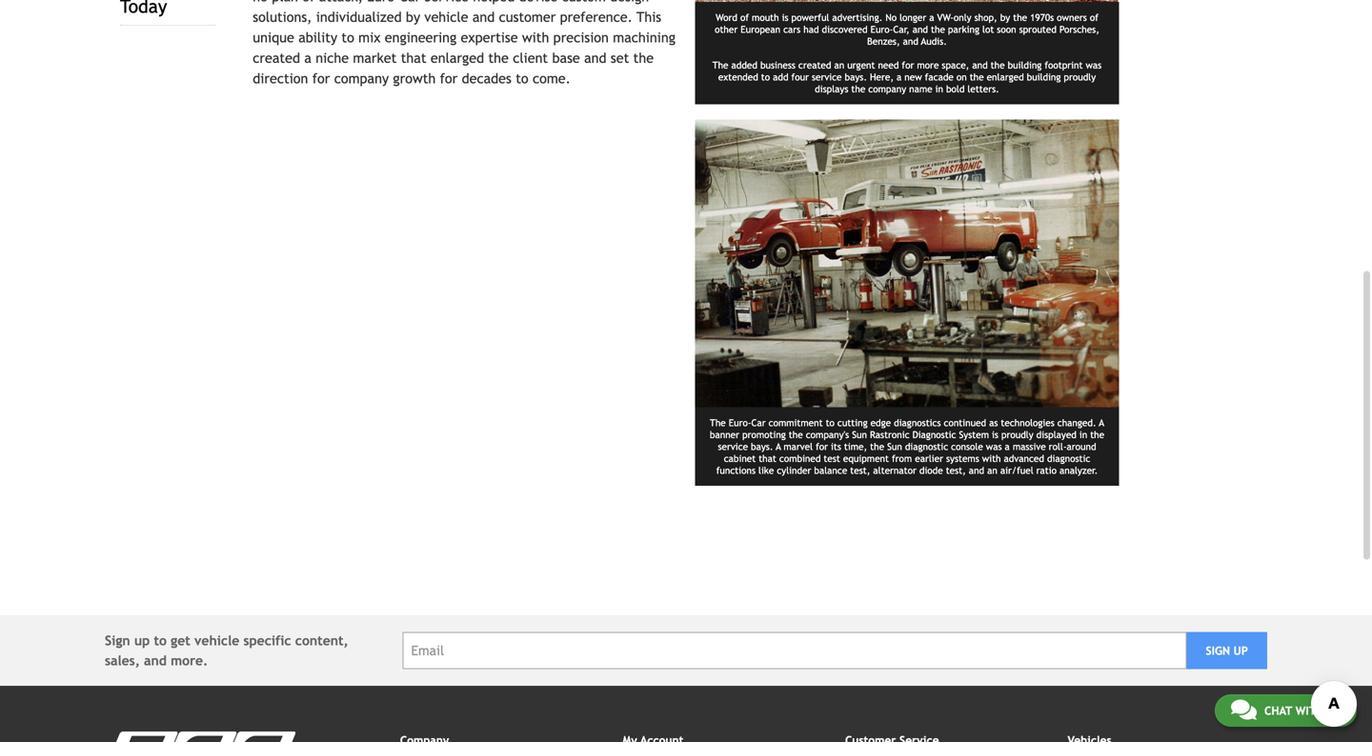 Task type: describe. For each thing, give the bounding box(es) containing it.
company
[[869, 84, 907, 95]]

proudly inside 'the euro-car commitment to cutting edge diagnostics continued as technologies changed. a banner promoting the company's sun rastronic diagnostic system is proudly displayed in the service bays. a marvel for its time, the sun diagnostic console was a massive roll-around cabinet that combined test equipment from earlier systems with advanced diagnostic functions like cylinder balance test, alternator diode test, and an air/fuel ratio analyzer.'
[[1002, 430, 1034, 441]]

specific
[[244, 634, 291, 649]]

is inside 'the euro-car commitment to cutting edge diagnostics continued as technologies changed. a banner promoting the company's sun rastronic diagnostic system is proudly displayed in the service bays. a marvel for its time, the sun diagnostic console was a massive roll-around cabinet that combined test equipment from earlier systems with advanced diagnostic functions like cylinder balance test, alternator diode test, and an air/fuel ratio analyzer.'
[[993, 430, 999, 441]]

as
[[990, 418, 999, 429]]

1 horizontal spatial with
[[1296, 705, 1324, 718]]

advertising.
[[833, 12, 883, 23]]

a inside word of mouth is powerful advertising. no longer a vw-only shop, by the 1970s owners of other european cars had discovered euro-car, and the parking lot soon sprouted porsches, benzes, and audis.
[[930, 12, 935, 23]]

cabinet
[[724, 453, 756, 464]]

discovered
[[822, 24, 868, 35]]

functions
[[717, 465, 756, 476]]

1 vertical spatial building
[[1028, 72, 1062, 83]]

us
[[1328, 705, 1342, 718]]

and inside sign up to get vehicle specific content, sales, and more.
[[144, 654, 167, 669]]

technologies
[[1002, 418, 1055, 429]]

car
[[752, 418, 766, 429]]

the up audis.
[[932, 24, 946, 35]]

longer
[[900, 12, 927, 23]]

word of mouth is powerful advertising. no longer a vw-only shop, by the 1970s owners of other european cars had discovered euro-car, and the parking lot soon sprouted porsches, benzes, and audis.
[[715, 12, 1100, 47]]

the down urgent
[[852, 84, 866, 95]]

sign up to get vehicle specific content, sales, and more.
[[105, 634, 349, 669]]

balance
[[815, 465, 848, 476]]

massive
[[1013, 441, 1047, 452]]

ratio
[[1037, 465, 1057, 476]]

cutting
[[838, 418, 868, 429]]

service inside 'the euro-car commitment to cutting edge diagnostics continued as technologies changed. a banner promoting the company's sun rastronic diagnostic system is proudly displayed in the service bays. a marvel for its time, the sun diagnostic console was a massive roll-around cabinet that combined test equipment from earlier systems with advanced diagnostic functions like cylinder balance test, alternator diode test, and an air/fuel ratio analyzer.'
[[718, 441, 748, 452]]

0 horizontal spatial sun
[[853, 430, 868, 441]]

and down car,
[[904, 36, 919, 47]]

diagnostic
[[913, 430, 957, 441]]

porsches,
[[1060, 24, 1100, 35]]

lot
[[983, 24, 995, 35]]

vw-
[[938, 12, 954, 23]]

euro- inside word of mouth is powerful advertising. no longer a vw-only shop, by the 1970s owners of other european cars had discovered euro-car, and the parking lot soon sprouted porsches, benzes, and audis.
[[871, 24, 894, 35]]

extended
[[719, 72, 759, 83]]

0 vertical spatial a
[[1100, 418, 1105, 429]]

the added business created an urgent need for more space, and the building footprint was extended to add four service bays. here, a new facade on the enlarged building proudly displays the company name in bold letters.
[[713, 60, 1102, 95]]

vehicle
[[195, 634, 240, 649]]

displays
[[815, 84, 849, 95]]

1 horizontal spatial sun
[[888, 441, 903, 452]]

test
[[824, 453, 841, 464]]

more
[[918, 60, 940, 71]]

powerful
[[792, 12, 830, 23]]

marvel
[[784, 441, 813, 452]]

rastronic
[[870, 430, 910, 441]]

and inside 'the euro-car commitment to cutting edge diagnostics continued as technologies changed. a banner promoting the company's sun rastronic diagnostic system is proudly displayed in the service bays. a marvel for its time, the sun diagnostic console was a massive roll-around cabinet that combined test equipment from earlier systems with advanced diagnostic functions like cylinder balance test, alternator diode test, and an air/fuel ratio analyzer.'
[[969, 465, 985, 476]]

owners
[[1058, 12, 1088, 23]]

in inside the added business created an urgent need for more space, and the building footprint was extended to add four service bays. here, a new facade on the enlarged building proudly displays the company name in bold letters.
[[936, 84, 944, 95]]

get
[[171, 634, 191, 649]]

is inside word of mouth is powerful advertising. no longer a vw-only shop, by the 1970s owners of other european cars had discovered euro-car, and the parking lot soon sprouted porsches, benzes, and audis.
[[782, 12, 789, 23]]

here,
[[871, 72, 894, 83]]

2 of from the left
[[1091, 12, 1099, 23]]

bays. inside the added business created an urgent need for more space, and the building footprint was extended to add four service bays. here, a new facade on the enlarged building proudly displays the company name in bold letters.
[[845, 72, 868, 83]]

to inside sign up to get vehicle specific content, sales, and more.
[[154, 634, 167, 649]]

an inside the added business created an urgent need for more space, and the building footprint was extended to add four service bays. here, a new facade on the enlarged building proudly displays the company name in bold letters.
[[835, 60, 845, 71]]

benzes,
[[868, 36, 901, 47]]

need
[[879, 60, 900, 71]]

a inside 'the euro-car commitment to cutting edge diagnostics continued as technologies changed. a banner promoting the company's sun rastronic diagnostic system is proudly displayed in the service bays. a marvel for its time, the sun diagnostic console was a massive roll-around cabinet that combined test equipment from earlier systems with advanced diagnostic functions like cylinder balance test, alternator diode test, and an air/fuel ratio analyzer.'
[[1005, 441, 1010, 452]]

to inside the added business created an urgent need for more space, and the building footprint was extended to add four service bays. here, a new facade on the enlarged building proudly displays the company name in bold letters.
[[762, 72, 771, 83]]

cylinder
[[777, 465, 812, 476]]

comments image
[[1232, 699, 1257, 722]]

and down longer
[[913, 24, 929, 35]]

audis.
[[922, 36, 948, 47]]

name
[[910, 84, 933, 95]]

bays. inside 'the euro-car commitment to cutting edge diagnostics continued as technologies changed. a banner promoting the company's sun rastronic diagnostic system is proudly displayed in the service bays. a marvel for its time, the sun diagnostic console was a massive roll-around cabinet that combined test equipment from earlier systems with advanced diagnostic functions like cylinder balance test, alternator diode test, and an air/fuel ratio analyzer.'
[[751, 441, 774, 452]]

the up 'equipment'
[[871, 441, 885, 452]]

was inside 'the euro-car commitment to cutting edge diagnostics continued as technologies changed. a banner promoting the company's sun rastronic diagnostic system is proudly displayed in the service bays. a marvel for its time, the sun diagnostic console was a massive roll-around cabinet that combined test equipment from earlier systems with advanced diagnostic functions like cylinder balance test, alternator diode test, and an air/fuel ratio analyzer.'
[[987, 441, 1003, 452]]

for inside 'the euro-car commitment to cutting edge diagnostics continued as technologies changed. a banner promoting the company's sun rastronic diagnostic system is proudly displayed in the service bays. a marvel for its time, the sun diagnostic console was a massive roll-around cabinet that combined test equipment from earlier systems with advanced diagnostic functions like cylinder balance test, alternator diode test, and an air/fuel ratio analyzer.'
[[816, 441, 829, 452]]

car,
[[894, 24, 910, 35]]

1 vertical spatial a
[[776, 441, 781, 452]]

added
[[732, 60, 758, 71]]

promoting
[[743, 430, 786, 441]]

enlarged
[[987, 72, 1025, 83]]

parking
[[949, 24, 980, 35]]

add
[[773, 72, 789, 83]]

1 vertical spatial diagnostic
[[1048, 453, 1091, 464]]

four
[[792, 72, 809, 83]]

company's
[[806, 430, 850, 441]]

equipment
[[844, 453, 890, 464]]

word
[[716, 12, 738, 23]]

changed.
[[1058, 418, 1097, 429]]

created
[[799, 60, 832, 71]]

chat with us
[[1265, 705, 1342, 718]]

analyzer.
[[1060, 465, 1099, 476]]

sign up button
[[1187, 633, 1268, 670]]

continued
[[944, 418, 987, 429]]

air/fuel
[[1001, 465, 1034, 476]]

letters.
[[968, 84, 1000, 95]]



Task type: locate. For each thing, give the bounding box(es) containing it.
1 horizontal spatial up
[[1234, 645, 1249, 658]]

no
[[886, 12, 897, 23]]

0 vertical spatial is
[[782, 12, 789, 23]]

proudly inside the added business created an urgent need for more space, and the building footprint was extended to add four service bays. here, a new facade on the enlarged building proudly displays the company name in bold letters.
[[1064, 72, 1097, 83]]

is up cars
[[782, 12, 789, 23]]

sign up chat with us link
[[1207, 645, 1231, 658]]

1 horizontal spatial was
[[1086, 60, 1102, 71]]

commitment
[[769, 418, 823, 429]]

chat with us link
[[1216, 695, 1358, 727]]

an left air/fuel
[[988, 465, 998, 476]]

to
[[762, 72, 771, 83], [826, 418, 835, 429], [154, 634, 167, 649]]

advanced
[[1004, 453, 1045, 464]]

2 vertical spatial to
[[154, 634, 167, 649]]

2 test, from the left
[[946, 465, 967, 476]]

1 horizontal spatial to
[[762, 72, 771, 83]]

sign inside sign up to get vehicle specific content, sales, and more.
[[105, 634, 130, 649]]

sun
[[853, 430, 868, 441], [888, 441, 903, 452]]

the euro-car commitment to cutting edge diagnostics continued as technologies changed. a banner promoting the company's sun rastronic diagnostic system is proudly displayed in the service bays. a marvel for its time, the sun diagnostic console was a massive roll-around cabinet that combined test equipment from earlier systems with advanced diagnostic functions like cylinder balance test, alternator diode test, and an air/fuel ratio analyzer.
[[710, 418, 1105, 476]]

diagnostic up analyzer.
[[1048, 453, 1091, 464]]

roll-
[[1049, 441, 1067, 452]]

0 horizontal spatial was
[[987, 441, 1003, 452]]

bays. down promoting at the right of page
[[751, 441, 774, 452]]

displayed
[[1037, 430, 1077, 441]]

1 horizontal spatial bays.
[[845, 72, 868, 83]]

footprint
[[1045, 60, 1084, 71]]

had
[[804, 24, 820, 35]]

0 horizontal spatial a
[[776, 441, 781, 452]]

up up sales,
[[134, 634, 150, 649]]

building
[[1008, 60, 1042, 71], [1028, 72, 1062, 83]]

around
[[1067, 441, 1097, 452]]

the right by at the right top of page
[[1014, 12, 1028, 23]]

1 vertical spatial an
[[988, 465, 998, 476]]

2 vertical spatial a
[[1005, 441, 1010, 452]]

business
[[761, 60, 796, 71]]

a left the new
[[897, 72, 902, 83]]

was inside the added business created an urgent need for more space, and the building footprint was extended to add four service bays. here, a new facade on the enlarged building proudly displays the company name in bold letters.
[[1086, 60, 1102, 71]]

time,
[[845, 441, 868, 452]]

the down commitment
[[789, 430, 803, 441]]

more.
[[171, 654, 208, 669]]

content,
[[295, 634, 349, 649]]

0 vertical spatial to
[[762, 72, 771, 83]]

1 vertical spatial service
[[718, 441, 748, 452]]

0 horizontal spatial of
[[741, 12, 749, 23]]

the inside the added business created an urgent need for more space, and the building footprint was extended to add four service bays. here, a new facade on the enlarged building proudly displays the company name in bold letters.
[[713, 60, 729, 71]]

service up cabinet
[[718, 441, 748, 452]]

0 vertical spatial an
[[835, 60, 845, 71]]

1 horizontal spatial sign
[[1207, 645, 1231, 658]]

new
[[905, 72, 923, 83]]

only
[[954, 12, 972, 23]]

the for the added business created an urgent need for more space, and the building footprint was extended to add four service bays. here, a new facade on the enlarged building proudly displays the company name in bold letters.
[[713, 60, 729, 71]]

in inside 'the euro-car commitment to cutting edge diagnostics continued as technologies changed. a banner promoting the company's sun rastronic diagnostic system is proudly displayed in the service bays. a marvel for its time, the sun diagnostic console was a massive roll-around cabinet that combined test equipment from earlier systems with advanced diagnostic functions like cylinder balance test, alternator diode test, and an air/fuel ratio analyzer.'
[[1080, 430, 1088, 441]]

banner
[[710, 430, 740, 441]]

and down systems
[[969, 465, 985, 476]]

up inside button
[[1234, 645, 1249, 658]]

0 vertical spatial building
[[1008, 60, 1042, 71]]

for up the new
[[902, 60, 915, 71]]

in down "facade"
[[936, 84, 944, 95]]

was down the system
[[987, 441, 1003, 452]]

console
[[952, 441, 984, 452]]

1 horizontal spatial a
[[930, 12, 935, 23]]

0 horizontal spatial proudly
[[1002, 430, 1034, 441]]

edge
[[871, 418, 892, 429]]

test, down 'equipment'
[[851, 465, 871, 476]]

1 of from the left
[[741, 12, 749, 23]]

diagnostic up earlier
[[906, 441, 949, 452]]

a
[[1100, 418, 1105, 429], [776, 441, 781, 452]]

chat
[[1265, 705, 1293, 718]]

bays. down urgent
[[845, 72, 868, 83]]

1 horizontal spatial is
[[993, 430, 999, 441]]

0 vertical spatial bays.
[[845, 72, 868, 83]]

sign
[[105, 634, 130, 649], [1207, 645, 1231, 658]]

mouth
[[752, 12, 780, 23]]

is down as
[[993, 430, 999, 441]]

sun up time,
[[853, 430, 868, 441]]

the up around
[[1091, 430, 1105, 441]]

space,
[[942, 60, 970, 71]]

0 horizontal spatial test,
[[851, 465, 871, 476]]

the for the euro-car commitment to cutting edge diagnostics continued as technologies changed. a banner promoting the company's sun rastronic diagnostic system is proudly displayed in the service bays. a marvel for its time, the sun diagnostic console was a massive roll-around cabinet that combined test equipment from earlier systems with advanced diagnostic functions like cylinder balance test, alternator diode test, and an air/fuel ratio analyzer.
[[710, 418, 726, 429]]

was right the footprint
[[1086, 60, 1102, 71]]

1970s
[[1031, 12, 1055, 23]]

1 vertical spatial is
[[993, 430, 999, 441]]

combined
[[780, 453, 821, 464]]

0 horizontal spatial diagnostic
[[906, 441, 949, 452]]

up up comments icon at the right of page
[[1234, 645, 1249, 658]]

0 vertical spatial a
[[930, 12, 935, 23]]

0 horizontal spatial sign
[[105, 634, 130, 649]]

soon
[[998, 24, 1017, 35]]

0 vertical spatial the
[[713, 60, 729, 71]]

0 horizontal spatial service
[[718, 441, 748, 452]]

with
[[983, 453, 1002, 464], [1296, 705, 1324, 718]]

1 vertical spatial euro-
[[729, 418, 752, 429]]

sprouted
[[1020, 24, 1057, 35]]

an left urgent
[[835, 60, 845, 71]]

service inside the added business created an urgent need for more space, and the building footprint was extended to add four service bays. here, a new facade on the enlarged building proudly displays the company name in bold letters.
[[812, 72, 842, 83]]

1 vertical spatial bays.
[[751, 441, 774, 452]]

to left get
[[154, 634, 167, 649]]

alternator
[[874, 465, 917, 476]]

the
[[713, 60, 729, 71], [710, 418, 726, 429]]

by
[[1001, 12, 1011, 23]]

sign for sign up
[[1207, 645, 1231, 658]]

of right word
[[741, 12, 749, 23]]

0 horizontal spatial for
[[816, 441, 829, 452]]

the
[[1014, 12, 1028, 23], [932, 24, 946, 35], [991, 60, 1005, 71], [970, 72, 985, 83], [852, 84, 866, 95], [789, 430, 803, 441], [1091, 430, 1105, 441], [871, 441, 885, 452]]

sign inside button
[[1207, 645, 1231, 658]]

sign for sign up to get vehicle specific content, sales, and more.
[[105, 634, 130, 649]]

0 horizontal spatial up
[[134, 634, 150, 649]]

and up letters.
[[973, 60, 988, 71]]

1 horizontal spatial proudly
[[1064, 72, 1097, 83]]

sun down rastronic
[[888, 441, 903, 452]]

other
[[715, 24, 738, 35]]

proudly down the footprint
[[1064, 72, 1097, 83]]

the up letters.
[[970, 72, 985, 83]]

diagnostic
[[906, 441, 949, 452], [1048, 453, 1091, 464]]

1 horizontal spatial for
[[902, 60, 915, 71]]

0 vertical spatial sun
[[853, 430, 868, 441]]

1 vertical spatial for
[[816, 441, 829, 452]]

0 vertical spatial service
[[812, 72, 842, 83]]

a right the changed.
[[1100, 418, 1105, 429]]

0 vertical spatial euro-
[[871, 24, 894, 35]]

test, down systems
[[946, 465, 967, 476]]

diagnostics
[[894, 418, 942, 429]]

test,
[[851, 465, 871, 476], [946, 465, 967, 476]]

with left us at the bottom of page
[[1296, 705, 1324, 718]]

1 horizontal spatial in
[[1080, 430, 1088, 441]]

sign up
[[1207, 645, 1249, 658]]

of up the porsches,
[[1091, 12, 1099, 23]]

to up company's
[[826, 418, 835, 429]]

0 vertical spatial in
[[936, 84, 944, 95]]

euro- up the benzes,
[[871, 24, 894, 35]]

bold
[[947, 84, 965, 95]]

that
[[759, 453, 777, 464]]

with inside 'the euro-car commitment to cutting edge diagnostics continued as technologies changed. a banner promoting the company's sun rastronic diagnostic system is proudly displayed in the service bays. a marvel for its time, the sun diagnostic console was a massive roll-around cabinet that combined test equipment from earlier systems with advanced diagnostic functions like cylinder balance test, alternator diode test, and an air/fuel ratio analyzer.'
[[983, 453, 1002, 464]]

urgent
[[848, 60, 876, 71]]

service
[[812, 72, 842, 83], [718, 441, 748, 452]]

building up enlarged
[[1008, 60, 1042, 71]]

proudly down technologies
[[1002, 430, 1034, 441]]

1 vertical spatial a
[[897, 72, 902, 83]]

1 test, from the left
[[851, 465, 871, 476]]

1 horizontal spatial euro-
[[871, 24, 894, 35]]

2 horizontal spatial to
[[826, 418, 835, 429]]

0 horizontal spatial with
[[983, 453, 1002, 464]]

0 vertical spatial proudly
[[1064, 72, 1097, 83]]

shop,
[[975, 12, 998, 23]]

sign up sales,
[[105, 634, 130, 649]]

and
[[913, 24, 929, 35], [904, 36, 919, 47], [973, 60, 988, 71], [969, 465, 985, 476], [144, 654, 167, 669]]

european
[[741, 24, 781, 35]]

sales,
[[105, 654, 140, 669]]

with down console
[[983, 453, 1002, 464]]

0 horizontal spatial bays.
[[751, 441, 774, 452]]

service up displays
[[812, 72, 842, 83]]

0 vertical spatial with
[[983, 453, 1002, 464]]

for down company's
[[816, 441, 829, 452]]

1 vertical spatial proudly
[[1002, 430, 1034, 441]]

was
[[1086, 60, 1102, 71], [987, 441, 1003, 452]]

0 horizontal spatial to
[[154, 634, 167, 649]]

in
[[936, 84, 944, 95], [1080, 430, 1088, 441]]

up inside sign up to get vehicle specific content, sales, and more.
[[134, 634, 150, 649]]

1 vertical spatial was
[[987, 441, 1003, 452]]

0 horizontal spatial in
[[936, 84, 944, 95]]

the up enlarged
[[991, 60, 1005, 71]]

diode
[[920, 465, 944, 476]]

up for sign up
[[1234, 645, 1249, 658]]

for inside the added business created an urgent need for more space, and the building footprint was extended to add four service bays. here, a new facade on the enlarged building proudly displays the company name in bold letters.
[[902, 60, 915, 71]]

a left vw-
[[930, 12, 935, 23]]

and inside the added business created an urgent need for more space, and the building footprint was extended to add four service bays. here, a new facade on the enlarged building proudly displays the company name in bold letters.
[[973, 60, 988, 71]]

1 vertical spatial in
[[1080, 430, 1088, 441]]

1 horizontal spatial a
[[1100, 418, 1105, 429]]

0 horizontal spatial euro-
[[729, 418, 752, 429]]

a
[[930, 12, 935, 23], [897, 72, 902, 83], [1005, 441, 1010, 452]]

up for sign up to get vehicle specific content, sales, and more.
[[134, 634, 150, 649]]

a inside the added business created an urgent need for more space, and the building footprint was extended to add four service bays. here, a new facade on the enlarged building proudly displays the company name in bold letters.
[[897, 72, 902, 83]]

euro- inside 'the euro-car commitment to cutting edge diagnostics continued as technologies changed. a banner promoting the company's sun rastronic diagnostic system is proudly displayed in the service bays. a marvel for its time, the sun diagnostic console was a massive roll-around cabinet that combined test equipment from earlier systems with advanced diagnostic functions like cylinder balance test, alternator diode test, and an air/fuel ratio analyzer.'
[[729, 418, 752, 429]]

0 vertical spatial diagnostic
[[906, 441, 949, 452]]

euro-
[[871, 24, 894, 35], [729, 418, 752, 429]]

from
[[892, 453, 913, 464]]

0 horizontal spatial is
[[782, 12, 789, 23]]

1 vertical spatial with
[[1296, 705, 1324, 718]]

building down the footprint
[[1028, 72, 1062, 83]]

2 horizontal spatial a
[[1005, 441, 1010, 452]]

1 horizontal spatial of
[[1091, 12, 1099, 23]]

ecs tuning image
[[105, 732, 296, 743]]

1 vertical spatial to
[[826, 418, 835, 429]]

1 vertical spatial sun
[[888, 441, 903, 452]]

the up extended
[[713, 60, 729, 71]]

its
[[831, 441, 842, 452]]

0 horizontal spatial an
[[835, 60, 845, 71]]

the up banner at bottom
[[710, 418, 726, 429]]

and right sales,
[[144, 654, 167, 669]]

an inside 'the euro-car commitment to cutting edge diagnostics continued as technologies changed. a banner promoting the company's sun rastronic diagnostic system is proudly displayed in the service bays. a marvel for its time, the sun diagnostic console was a massive roll-around cabinet that combined test equipment from earlier systems with advanced diagnostic functions like cylinder balance test, alternator diode test, and an air/fuel ratio analyzer.'
[[988, 465, 998, 476]]

to left add
[[762, 72, 771, 83]]

1 horizontal spatial an
[[988, 465, 998, 476]]

on
[[957, 72, 967, 83]]

1 vertical spatial the
[[710, 418, 726, 429]]

euro- up banner at bottom
[[729, 418, 752, 429]]

Email email field
[[403, 633, 1187, 670]]

0 vertical spatial was
[[1086, 60, 1102, 71]]

1 horizontal spatial test,
[[946, 465, 967, 476]]

earlier
[[916, 453, 944, 464]]

to inside 'the euro-car commitment to cutting edge diagnostics continued as technologies changed. a banner promoting the company's sun rastronic diagnostic system is proudly displayed in the service bays. a marvel for its time, the sun diagnostic console was a massive roll-around cabinet that combined test equipment from earlier systems with advanced diagnostic functions like cylinder balance test, alternator diode test, and an air/fuel ratio analyzer.'
[[826, 418, 835, 429]]

facade
[[925, 72, 954, 83]]

1 horizontal spatial service
[[812, 72, 842, 83]]

0 vertical spatial for
[[902, 60, 915, 71]]

a up that
[[776, 441, 781, 452]]

systems
[[947, 453, 980, 464]]

1 horizontal spatial diagnostic
[[1048, 453, 1091, 464]]

in up around
[[1080, 430, 1088, 441]]

like
[[759, 465, 774, 476]]

a up advanced
[[1005, 441, 1010, 452]]

0 horizontal spatial a
[[897, 72, 902, 83]]

the inside 'the euro-car commitment to cutting edge diagnostics continued as technologies changed. a banner promoting the company's sun rastronic diagnostic system is proudly displayed in the service bays. a marvel for its time, the sun diagnostic console was a massive roll-around cabinet that combined test equipment from earlier systems with advanced diagnostic functions like cylinder balance test, alternator diode test, and an air/fuel ratio analyzer.'
[[710, 418, 726, 429]]

of
[[741, 12, 749, 23], [1091, 12, 1099, 23]]



Task type: vqa. For each thing, say whether or not it's contained in the screenshot.
oil
no



